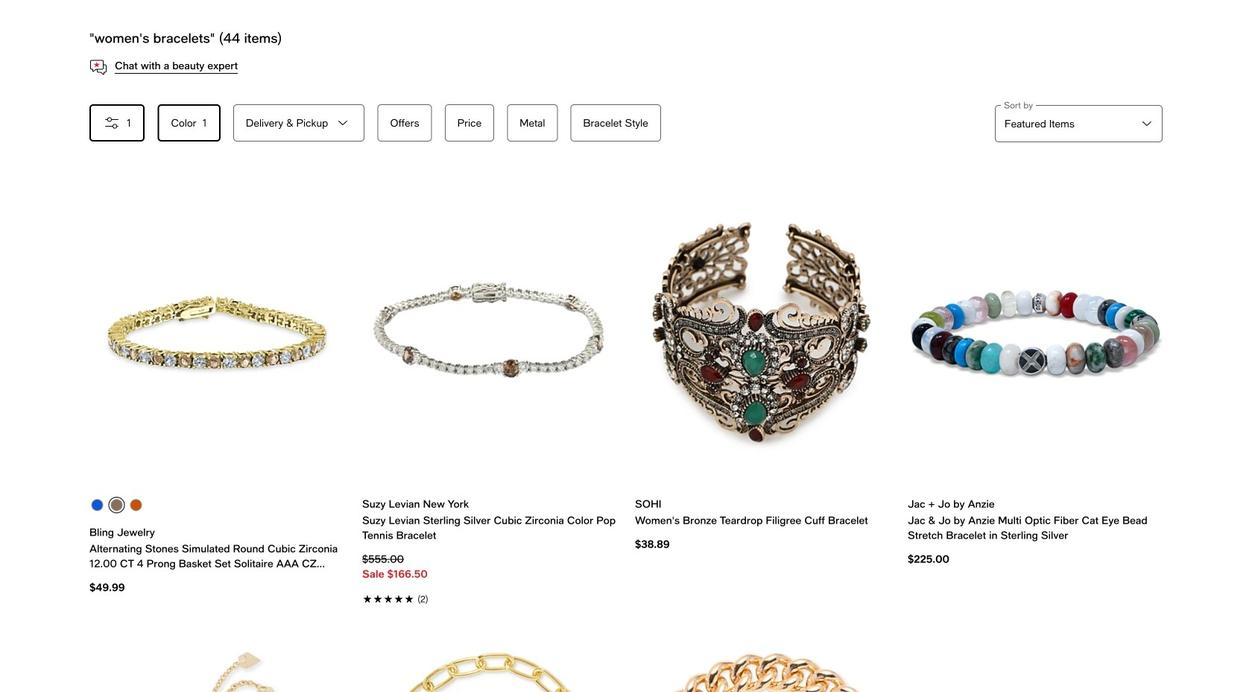 Task type: describe. For each thing, give the bounding box(es) containing it.
suzy levian sterling silver cubic zirconia color pop tennis bracelet group
[[362, 177, 618, 606]]

jac & jo by anzie multi optic fiber cat eye bead stretch bracelet in sterling silver group
[[908, 177, 1163, 567]]

color swatch brown element
[[111, 500, 123, 511]]



Task type: locate. For each thing, give the bounding box(es) containing it.
5 out of 5 rating with 2 reviews image
[[362, 591, 618, 606]]

color swatch red element
[[130, 500, 142, 511]]

status
[[89, 30, 282, 46]]

alternating stones simulated round cubic zirconia 12.00 ct 4 prong basket set solitaire aaa cz tennis bracelet prom bride 14k gold plated 7.5 inch group
[[89, 177, 345, 595]]

women's bronze teardrop filigree cuff bracelet group
[[635, 177, 891, 552]]

color swatch blue element
[[91, 500, 103, 511]]



Task type: vqa. For each thing, say whether or not it's contained in the screenshot.
Advertisement element
no



